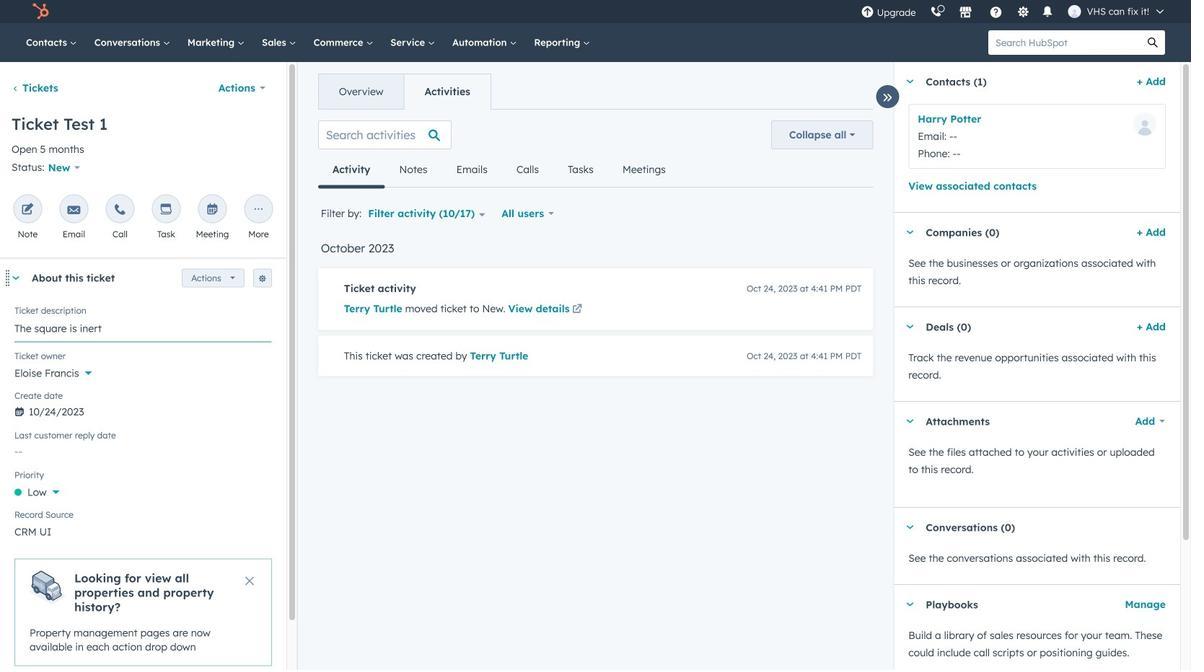 Task type: vqa. For each thing, say whether or not it's contained in the screenshot.
settings inside the Want to see your tasks on your Google or Outlook calendar? alert
no



Task type: locate. For each thing, give the bounding box(es) containing it.
alert
[[14, 559, 272, 667]]

feed
[[307, 109, 885, 394]]

0 vertical spatial caret image
[[906, 526, 915, 530]]

marketplaces image
[[960, 6, 973, 19]]

tab list
[[318, 152, 681, 189]]

link opens in a new window image
[[573, 301, 583, 319]]

navigation
[[318, 74, 492, 110]]

menu
[[854, 0, 1175, 23]]

MM/DD/YYYY text field
[[14, 399, 272, 422]]

Search activities search field
[[318, 121, 452, 149]]

caret image
[[906, 80, 915, 83], [906, 231, 915, 234], [12, 276, 20, 280], [906, 325, 915, 329], [906, 420, 915, 423]]

caret image
[[906, 526, 915, 530], [906, 603, 915, 607]]

None text field
[[14, 314, 272, 342]]

terry turtle image
[[1069, 5, 1082, 18]]

close image
[[245, 577, 254, 586]]

note image
[[21, 204, 34, 217]]

email image
[[67, 204, 80, 217]]

1 vertical spatial caret image
[[906, 603, 915, 607]]



Task type: describe. For each thing, give the bounding box(es) containing it.
meeting image
[[206, 204, 219, 217]]

Search HubSpot search field
[[989, 30, 1141, 55]]

more image
[[252, 204, 265, 217]]

call image
[[114, 204, 127, 217]]

-- text field
[[14, 438, 272, 462]]

manage card settings image
[[258, 275, 267, 284]]

link opens in a new window image
[[573, 305, 583, 315]]

1 caret image from the top
[[906, 526, 915, 530]]

2 caret image from the top
[[906, 603, 915, 607]]

task image
[[160, 204, 173, 217]]



